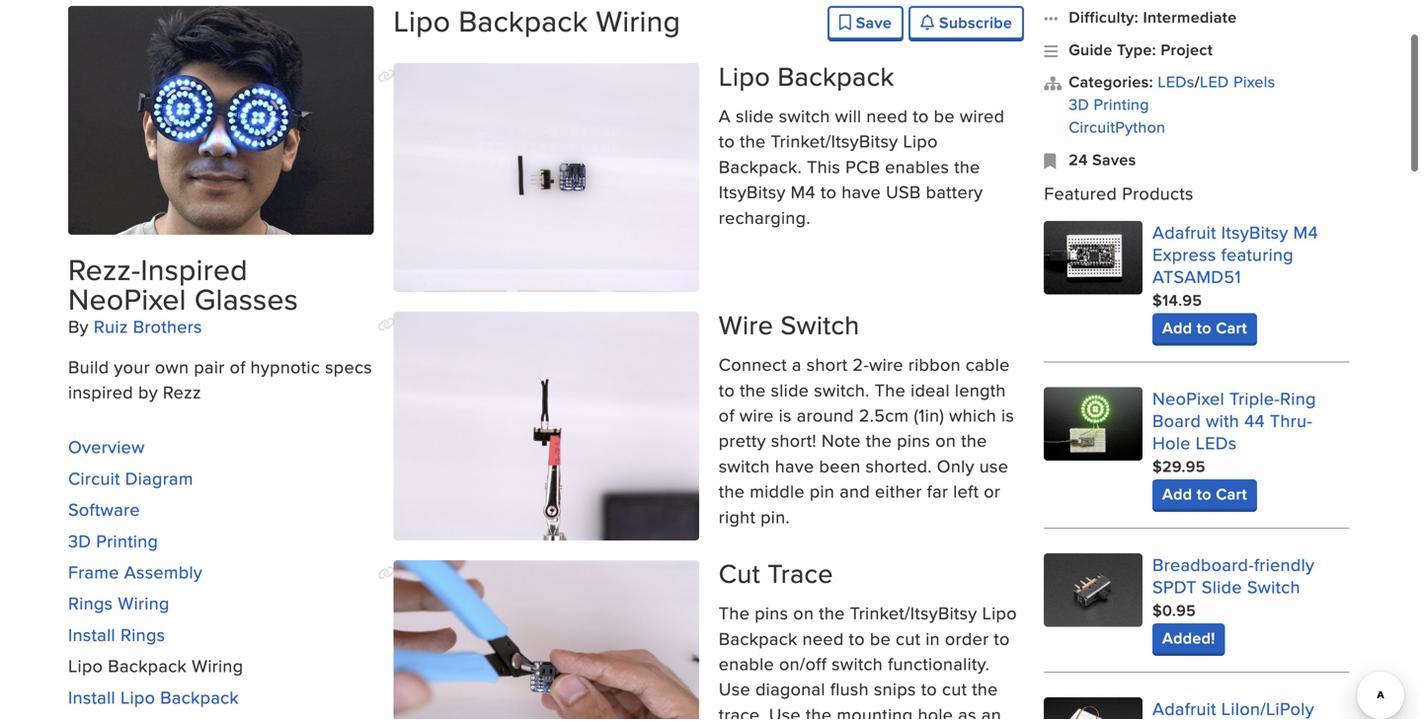 Task type: vqa. For each thing, say whether or not it's contained in the screenshot.
JST PH 2-Pin Cable - Female Connector 100mm $0.75 Add to Cart
no



Task type: locate. For each thing, give the bounding box(es) containing it.
0 vertical spatial add to cart link
[[1153, 313, 1257, 343]]

left
[[953, 479, 979, 504]]

3d printing link down software at left
[[68, 529, 158, 554]]

led_pixels_lipo backpack parts.jpg image
[[393, 63, 699, 292]]

switch.
[[814, 378, 870, 403]]

0 horizontal spatial on
[[793, 601, 814, 626]]

need
[[867, 103, 908, 128], [803, 626, 844, 652]]

switch inside the wire switch connect a short 2-wire ribbon cable to the slide switch. the ideal length of wire is around 2.5cm (1in) which is pretty short! note the pins on the switch have been shorted. only use the middle pin and either far left or right pin.
[[781, 306, 860, 344]]

itsybitsy down the backpack.
[[719, 179, 786, 205]]

1 horizontal spatial 3d
[[1069, 93, 1089, 116]]

2 add to cart link from the top
[[1153, 480, 1257, 509]]

is up short!
[[779, 403, 792, 428]]

0 horizontal spatial printing
[[96, 529, 158, 554]]

add to cart link down $14.95
[[1153, 313, 1257, 343]]

1 vertical spatial m4
[[1293, 220, 1318, 245]]

the
[[740, 129, 766, 154], [954, 154, 980, 179], [740, 378, 766, 403], [866, 428, 892, 453], [961, 428, 987, 453], [719, 479, 745, 504], [819, 601, 845, 626], [972, 677, 998, 702], [806, 703, 832, 720]]

1 horizontal spatial m4
[[1293, 220, 1318, 245]]

trinket/itsybitsy up the in
[[850, 601, 977, 626]]

1 vertical spatial itsybitsy
[[1221, 220, 1288, 245]]

printing up frame assembly link
[[96, 529, 158, 554]]

1 vertical spatial add to cart link
[[1153, 480, 1257, 509]]

switch
[[781, 306, 860, 344], [1247, 575, 1301, 600]]

trinket/itsybitsy inside cut trace the pins on the trinket/itsybitsy lipo backpack need to be cut in order to enable on/off switch functionality. use diagonal flush snips to cut the trace. use the mounting hole a
[[850, 601, 977, 626]]

0 vertical spatial neopixel
[[68, 278, 186, 321]]

to up enables
[[913, 103, 929, 128]]

be left wired
[[934, 103, 955, 128]]

lipo down lipo backpack wiring link
[[120, 685, 155, 710]]

2 page content region from the top
[[378, 57, 1024, 720]]

breadboard-
[[1153, 552, 1254, 578]]

wire switch connect a short 2-wire ribbon cable to the slide switch. the ideal length of wire is around 2.5cm (1in) which is pretty short! note the pins on the switch have been shorted. only use the middle pin and either far left or right pin.
[[719, 306, 1014, 530]]

middle
[[750, 479, 805, 504]]

neopixel triple-ring board with 44 thru- hole leds $29.95 add to cart
[[1153, 386, 1316, 506]]

1 horizontal spatial the
[[875, 378, 906, 403]]

wiring
[[118, 591, 170, 616], [192, 654, 243, 679]]

printing inside overview circuit diagram software 3d printing frame assembly rings wiring install rings lipo backpack wiring install lipo backpack
[[96, 529, 158, 554]]

added! link
[[1153, 624, 1225, 654]]

0 vertical spatial on
[[936, 428, 956, 453]]

0 horizontal spatial use
[[719, 677, 751, 702]]

2 vertical spatial switch
[[832, 652, 883, 677]]

cut left the in
[[896, 626, 921, 652]]

rings up lipo backpack wiring link
[[120, 623, 165, 648]]

of
[[230, 354, 246, 379], [719, 403, 735, 428]]

0 vertical spatial wiring
[[118, 591, 170, 616]]

1 add from the top
[[1162, 316, 1192, 340]]

page content region
[[378, 0, 1024, 720], [378, 57, 1024, 720]]

0 vertical spatial switch
[[781, 306, 860, 344]]

0 horizontal spatial be
[[870, 626, 891, 652]]

guide categories element
[[1044, 70, 1350, 139]]

pins up shorted.
[[897, 428, 931, 453]]

0 vertical spatial cart
[[1216, 316, 1247, 340]]

categories: leds / led pixels 3d printing circuitpython
[[1069, 70, 1276, 138]]

1 vertical spatial link image
[[378, 567, 395, 581]]

diagram
[[125, 466, 193, 491]]

switch up flush
[[832, 652, 883, 677]]

install lipo backpack link
[[68, 685, 239, 710]]

neopixel inside neopixel triple-ring board with 44 thru- hole leds $29.95 add to cart
[[1153, 386, 1225, 411]]

3d right categories image
[[1069, 93, 1089, 116]]

link image
[[378, 318, 395, 332]]

0 vertical spatial itsybitsy
[[719, 179, 786, 205]]

atsamd51
[[1153, 264, 1241, 289]]

0 horizontal spatial cut
[[896, 626, 921, 652]]

1 vertical spatial cart
[[1216, 483, 1247, 506]]

cart down neopixel triple-ring board with 44 thru- hole leds link
[[1216, 483, 1247, 506]]

1 horizontal spatial on
[[936, 428, 956, 453]]

led
[[1200, 70, 1229, 93]]

circuit diagram link
[[68, 466, 193, 491]]

1 horizontal spatial pins
[[897, 428, 931, 453]]

0 horizontal spatial 3d printing link
[[68, 529, 158, 554]]

battery
[[926, 179, 983, 205]]

1 horizontal spatial leds
[[1196, 430, 1237, 456]]

need up "on/off"
[[803, 626, 844, 652]]

1 install from the top
[[68, 623, 116, 648]]

printing up saves
[[1094, 93, 1149, 116]]

1 vertical spatial switch
[[719, 454, 770, 479]]

0 horizontal spatial have
[[775, 454, 814, 479]]

1 horizontal spatial switch
[[1247, 575, 1301, 600]]

1 horizontal spatial switch
[[779, 103, 830, 128]]

the down diagonal
[[806, 703, 832, 720]]

rings
[[68, 591, 113, 616], [120, 623, 165, 648]]

save
[[852, 11, 892, 34]]

pcb
[[846, 154, 880, 179]]

1 add to cart link from the top
[[1153, 313, 1257, 343]]

the down cut
[[719, 601, 750, 626]]

ribbon
[[908, 352, 961, 377]]

around
[[797, 403, 854, 428]]

trinket/itsybitsy inside lipo backpack a slide switch will need to be wired to the trinket/itsybitsy lipo backpack. this pcb enables the itsybitsy m4 to have usb battery recharging.
[[771, 129, 898, 154]]

1 vertical spatial rings
[[120, 623, 165, 648]]

1 vertical spatial install
[[68, 685, 116, 710]]

3d up frame
[[68, 529, 91, 554]]

pins down trace
[[755, 601, 788, 626]]

1 vertical spatial neopixel
[[1153, 386, 1225, 411]]

0 horizontal spatial neopixel
[[68, 278, 186, 321]]

backpack up enable on the right
[[719, 626, 798, 652]]

backpack up install lipo backpack link
[[108, 654, 187, 679]]

0 horizontal spatial the
[[719, 601, 750, 626]]

trace
[[768, 555, 833, 593]]

link image
[[378, 69, 395, 83], [378, 567, 395, 581]]

be inside cut trace the pins on the trinket/itsybitsy lipo backpack need to be cut in order to enable on/off switch functionality. use diagonal flush snips to cut the trace. use the mounting hole a
[[870, 626, 891, 652]]

assembly
[[124, 560, 203, 585]]

0 vertical spatial slide
[[736, 103, 774, 128]]

have down short!
[[775, 454, 814, 479]]

0 vertical spatial pins
[[897, 428, 931, 453]]

slide right a
[[736, 103, 774, 128]]

1 horizontal spatial 3d printing link
[[1069, 93, 1149, 116]]

0 vertical spatial the
[[875, 378, 906, 403]]

difficulty: intermediate
[[1069, 5, 1237, 29]]

by
[[68, 314, 89, 339]]

1 vertical spatial wire
[[740, 403, 774, 428]]

add to cart link down $29.95
[[1153, 480, 1257, 509]]

0 horizontal spatial pins
[[755, 601, 788, 626]]

either
[[875, 479, 922, 504]]

slide
[[736, 103, 774, 128], [771, 378, 809, 403]]

switch left will
[[779, 103, 830, 128]]

0 horizontal spatial is
[[779, 403, 792, 428]]

trinket/itsybitsy
[[771, 129, 898, 154], [850, 601, 977, 626]]

cut trace the pins on the trinket/itsybitsy lipo backpack need to be cut in order to enable on/off switch functionality. use diagonal flush snips to cut the trace. use the mounting hole a
[[719, 555, 1017, 720]]

1 vertical spatial printing
[[96, 529, 158, 554]]

m4 inside lipo backpack a slide switch will need to be wired to the trinket/itsybitsy lipo backpack. this pcb enables the itsybitsy m4 to have usb battery recharging.
[[791, 179, 816, 205]]

need right will
[[867, 103, 908, 128]]

of right pair
[[230, 354, 246, 379]]

itsybitsy right adafruit
[[1221, 220, 1288, 245]]

cut up hole on the bottom of page
[[942, 677, 967, 702]]

2 is from the left
[[1001, 403, 1014, 428]]

snips
[[874, 677, 916, 702]]

a
[[719, 103, 731, 128]]

on/off
[[779, 652, 827, 677]]

install down install rings 'link'
[[68, 685, 116, 710]]

cut
[[719, 555, 760, 593]]

0 vertical spatial rings
[[68, 591, 113, 616]]

thru-
[[1270, 408, 1313, 433]]

wiring up install lipo backpack link
[[192, 654, 243, 679]]

ring
[[1280, 386, 1316, 411]]

cart
[[1216, 316, 1247, 340], [1216, 483, 1247, 506]]

guide type element
[[1044, 38, 1350, 61]]

cart down atsamd51
[[1216, 316, 1247, 340]]

have
[[842, 179, 881, 205], [775, 454, 814, 479]]

1 horizontal spatial cut
[[942, 677, 967, 702]]

add to cart link for to
[[1153, 313, 1257, 343]]

0 vertical spatial printing
[[1094, 93, 1149, 116]]

1 vertical spatial pins
[[755, 601, 788, 626]]

need inside cut trace the pins on the trinket/itsybitsy lipo backpack need to be cut in order to enable on/off switch functionality. use diagonal flush snips to cut the trace. use the mounting hole a
[[803, 626, 844, 652]]

0 horizontal spatial leds
[[1158, 70, 1195, 93]]

shorted.
[[866, 454, 932, 479]]

add down $29.95
[[1162, 483, 1192, 506]]

0 vertical spatial trinket/itsybitsy
[[771, 129, 898, 154]]

wire up pretty
[[740, 403, 774, 428]]

guide metadata element
[[1044, 5, 1350, 171]]

0 vertical spatial of
[[230, 354, 246, 379]]

is right which
[[1001, 403, 1014, 428]]

1 horizontal spatial printing
[[1094, 93, 1149, 116]]

switch up short
[[781, 306, 860, 344]]

add
[[1162, 316, 1192, 340], [1162, 483, 1192, 506]]

slide inside the wire switch connect a short 2-wire ribbon cable to the slide switch. the ideal length of wire is around 2.5cm (1in) which is pretty short! note the pins on the switch have been shorted. only use the middle pin and either far left or right pin.
[[771, 378, 809, 403]]

1 vertical spatial add
[[1162, 483, 1192, 506]]

2 link image from the top
[[378, 567, 395, 581]]

1 horizontal spatial itsybitsy
[[1221, 220, 1288, 245]]

rings down frame
[[68, 591, 113, 616]]

1 cart from the top
[[1216, 316, 1247, 340]]

inspired
[[141, 248, 248, 291]]

1 vertical spatial trinket/itsybitsy
[[850, 601, 977, 626]]

pin.
[[761, 504, 790, 530]]

1 link image from the top
[[378, 69, 395, 83]]

on down trace
[[793, 601, 814, 626]]

save link
[[827, 6, 904, 40]]

wire left the ribbon
[[869, 352, 904, 377]]

enables
[[885, 154, 949, 179]]

of inside build your own pair of hypnotic specs inspired by rezz
[[230, 354, 246, 379]]

install down the "rings wiring" link
[[68, 623, 116, 648]]

backpack inside cut trace the pins on the trinket/itsybitsy lipo backpack need to be cut in order to enable on/off switch functionality. use diagonal flush snips to cut the trace. use the mounting hole a
[[719, 626, 798, 652]]

0 horizontal spatial itsybitsy
[[719, 179, 786, 205]]

brothers
[[133, 314, 202, 339]]

0 vertical spatial have
[[842, 179, 881, 205]]

trinket/itsybitsy up this
[[771, 129, 898, 154]]

which
[[949, 403, 996, 428]]

backpack up will
[[778, 57, 894, 95]]

3d inside categories: leds / led pixels 3d printing circuitpython
[[1069, 93, 1089, 116]]

0 vertical spatial add
[[1162, 316, 1192, 340]]

0 vertical spatial link image
[[378, 69, 395, 83]]

saves
[[1092, 148, 1136, 171]]

1 vertical spatial 3d
[[68, 529, 91, 554]]

enable
[[719, 652, 774, 677]]

1 horizontal spatial rings
[[120, 623, 165, 648]]

0 vertical spatial m4
[[791, 179, 816, 205]]

have down pcb
[[842, 179, 881, 205]]

use up trace.
[[719, 677, 751, 702]]

1 vertical spatial switch
[[1247, 575, 1301, 600]]

1 vertical spatial leds
[[1196, 430, 1237, 456]]

wiring down frame assembly link
[[118, 591, 170, 616]]

add to cart link
[[1153, 313, 1257, 343], [1153, 480, 1257, 509]]

0 vertical spatial install
[[68, 623, 116, 648]]

0 horizontal spatial wiring
[[118, 591, 170, 616]]

cable
[[966, 352, 1010, 377]]

1 vertical spatial of
[[719, 403, 735, 428]]

of inside the wire switch connect a short 2-wire ribbon cable to the slide switch. the ideal length of wire is around 2.5cm (1in) which is pretty short! note the pins on the switch have been shorted. only use the middle pin and either far left or right pin.
[[719, 403, 735, 428]]

have inside the wire switch connect a short 2-wire ribbon cable to the slide switch. the ideal length of wire is around 2.5cm (1in) which is pretty short! note the pins on the switch have been shorted. only use the middle pin and either far left or right pin.
[[775, 454, 814, 479]]

circuitpython link
[[1069, 115, 1166, 138]]

to down connect
[[719, 378, 735, 403]]

the up 2.5cm
[[875, 378, 906, 403]]

0 horizontal spatial switch
[[719, 454, 770, 479]]

on up only at the bottom right of page
[[936, 428, 956, 453]]

to
[[913, 103, 929, 128], [719, 129, 735, 154], [821, 179, 837, 205], [1197, 316, 1212, 340], [719, 378, 735, 403], [1197, 483, 1212, 506], [849, 626, 865, 652], [994, 626, 1010, 652], [921, 677, 937, 702]]

bell o image
[[921, 14, 935, 30]]

switch right slide
[[1247, 575, 1301, 600]]

slide down a
[[771, 378, 809, 403]]

1 horizontal spatial need
[[867, 103, 908, 128]]

printing
[[1094, 93, 1149, 116], [96, 529, 158, 554]]

1 vertical spatial slide
[[771, 378, 809, 403]]

to down $29.95
[[1197, 483, 1212, 506]]

adafruit itsybitsy m4 express featuring atsamd51 link
[[1153, 220, 1318, 289]]

0 horizontal spatial need
[[803, 626, 844, 652]]

1 horizontal spatial have
[[842, 179, 881, 205]]

0 vertical spatial leds
[[1158, 70, 1195, 93]]

0 vertical spatial cut
[[896, 626, 921, 652]]

switch inside the wire switch connect a short 2-wire ribbon cable to the slide switch. the ideal length of wire is around 2.5cm (1in) which is pretty short! note the pins on the switch have been shorted. only use the middle pin and either far left or right pin.
[[719, 454, 770, 479]]

to inside adafruit itsybitsy m4 express featuring atsamd51 $14.95 add to cart
[[1197, 316, 1212, 340]]

3d
[[1069, 93, 1089, 116], [68, 529, 91, 554]]

1 horizontal spatial is
[[1001, 403, 1014, 428]]

1 vertical spatial wiring
[[192, 654, 243, 679]]

the down trace
[[819, 601, 845, 626]]

1 horizontal spatial wire
[[869, 352, 904, 377]]

0 horizontal spatial 3d
[[68, 529, 91, 554]]

0 horizontal spatial m4
[[791, 179, 816, 205]]

on
[[936, 428, 956, 453], [793, 601, 814, 626]]

1 horizontal spatial neopixel
[[1153, 386, 1225, 411]]

0 vertical spatial switch
[[779, 103, 830, 128]]

lipo up order
[[982, 601, 1017, 626]]

$14.95
[[1153, 289, 1202, 312]]

0 horizontal spatial of
[[230, 354, 246, 379]]

0 horizontal spatial rings
[[68, 591, 113, 616]]

add to cart link for leds
[[1153, 480, 1257, 509]]

adafruit
[[1153, 220, 1217, 245]]

0 vertical spatial need
[[867, 103, 908, 128]]

$29.95
[[1153, 455, 1206, 478]]

printing inside categories: leds / led pixels 3d printing circuitpython
[[1094, 93, 1149, 116]]

use down diagonal
[[769, 703, 801, 720]]

to up flush
[[849, 626, 865, 652]]

link image for lipo
[[378, 69, 395, 83]]

0 vertical spatial be
[[934, 103, 955, 128]]

1 vertical spatial have
[[775, 454, 814, 479]]

pins inside cut trace the pins on the trinket/itsybitsy lipo backpack need to be cut in order to enable on/off switch functionality. use diagonal flush snips to cut the trace. use the mounting hole a
[[755, 601, 788, 626]]

the down functionality.
[[972, 677, 998, 702]]

lipo down install rings 'link'
[[68, 654, 103, 679]]

itsybitsy inside lipo backpack a slide switch will need to be wired to the trinket/itsybitsy lipo backpack. this pcb enables the itsybitsy m4 to have usb battery recharging.
[[719, 179, 786, 205]]

cart inside neopixel triple-ring board with 44 thru- hole leds $29.95 add to cart
[[1216, 483, 1247, 506]]

the inside the wire switch connect a short 2-wire ribbon cable to the slide switch. the ideal length of wire is around 2.5cm (1in) which is pretty short! note the pins on the switch have been shorted. only use the middle pin and either far left or right pin.
[[875, 378, 906, 403]]

length
[[955, 378, 1006, 403]]

featured products for guide region
[[1044, 181, 1350, 720]]

of up pretty
[[719, 403, 735, 428]]

leds
[[1158, 70, 1195, 93], [1196, 430, 1237, 456]]

1 vertical spatial the
[[719, 601, 750, 626]]

be left the in
[[870, 626, 891, 652]]

order
[[945, 626, 989, 652]]

1 vertical spatial need
[[803, 626, 844, 652]]

to inside neopixel triple-ring board with 44 thru- hole leds $29.95 add to cart
[[1197, 483, 1212, 506]]

0 horizontal spatial switch
[[781, 306, 860, 344]]

2 cart from the top
[[1216, 483, 1247, 506]]

by
[[138, 380, 158, 405]]

install rings link
[[68, 623, 165, 648]]

ideal
[[911, 378, 950, 403]]

have inside lipo backpack a slide switch will need to be wired to the trinket/itsybitsy lipo backpack. this pcb enables the itsybitsy m4 to have usb battery recharging.
[[842, 179, 881, 205]]

1 vertical spatial on
[[793, 601, 814, 626]]

2 add from the top
[[1162, 483, 1192, 506]]

switch down pretty
[[719, 454, 770, 479]]

1 page content region from the top
[[378, 0, 1024, 720]]

2 horizontal spatial switch
[[832, 652, 883, 677]]

to down $14.95
[[1197, 316, 1212, 340]]

0 vertical spatial 3d
[[1069, 93, 1089, 116]]

1 horizontal spatial of
[[719, 403, 735, 428]]

rings wiring link
[[68, 591, 170, 616]]

pretty
[[719, 428, 766, 453]]

on inside cut trace the pins on the trinket/itsybitsy lipo backpack need to be cut in order to enable on/off switch functionality. use diagonal flush snips to cut the trace. use the mounting hole a
[[793, 601, 814, 626]]

1 horizontal spatial be
[[934, 103, 955, 128]]

1 vertical spatial 3d printing link
[[68, 529, 158, 554]]

cart inside adafruit itsybitsy m4 express featuring atsamd51 $14.95 add to cart
[[1216, 316, 1247, 340]]

add down $14.95
[[1162, 316, 1192, 340]]

3d printing link up saves
[[1069, 93, 1149, 116]]

1 vertical spatial be
[[870, 626, 891, 652]]



Task type: describe. For each thing, give the bounding box(es) containing it.
be inside lipo backpack a slide switch will need to be wired to the trinket/itsybitsy lipo backpack. this pcb enables the itsybitsy m4 to have usb battery recharging.
[[934, 103, 955, 128]]

44
[[1244, 408, 1265, 433]]

the down 2.5cm
[[866, 428, 892, 453]]

led_pixels_switch wired.jpg image
[[393, 312, 699, 541]]

lipo backpack a slide switch will need to be wired to the trinket/itsybitsy lipo backpack. this pcb enables the itsybitsy m4 to have usb battery recharging.
[[719, 57, 1005, 230]]

the down connect
[[740, 378, 766, 403]]

1 horizontal spatial wiring
[[192, 654, 243, 679]]

page content region for guide metadata element
[[378, 57, 1024, 720]]

m4 inside adafruit itsybitsy m4 express featuring atsamd51 $14.95 add to cart
[[1293, 220, 1318, 245]]

leds inside neopixel triple-ring board with 44 thru- hole leds $29.95 add to cart
[[1196, 430, 1237, 456]]

switch inside cut trace the pins on the trinket/itsybitsy lipo backpack need to be cut in order to enable on/off switch functionality. use diagonal flush snips to cut the trace. use the mounting hole a
[[832, 652, 883, 677]]

in
[[926, 626, 940, 652]]

functionality.
[[888, 652, 990, 677]]

page content region for guide type element
[[378, 0, 1024, 720]]

adafruit itsybitsy m4 express featuring atsamd51 $14.95 add to cart
[[1153, 220, 1318, 340]]

pair
[[194, 354, 225, 379]]

board
[[1153, 408, 1201, 433]]

guide type image
[[1044, 38, 1059, 61]]

spdt
[[1153, 575, 1197, 600]]

to down a
[[719, 129, 735, 154]]

inspired
[[68, 380, 133, 405]]

your
[[114, 354, 150, 379]]

circuitpython
[[1069, 115, 1166, 138]]

guide
[[1069, 38, 1113, 61]]

the inside cut trace the pins on the trinket/itsybitsy lipo backpack need to be cut in order to enable on/off switch functionality. use diagonal flush snips to cut the trace. use the mounting hole a
[[719, 601, 750, 626]]

on inside the wire switch connect a short 2-wire ribbon cable to the slide switch. the ideal length of wire is around 2.5cm (1in) which is pretty short! note the pins on the switch have been shorted. only use the middle pin and either far left or right pin.
[[936, 428, 956, 453]]

specs
[[325, 354, 372, 379]]

the up right on the right
[[719, 479, 745, 504]]

guide type: project
[[1069, 38, 1213, 61]]

guide information element
[[68, 6, 374, 405]]

switch inside lipo backpack a slide switch will need to be wired to the trinket/itsybitsy lipo backpack. this pcb enables the itsybitsy m4 to have usb battery recharging.
[[779, 103, 830, 128]]

will
[[835, 103, 862, 128]]

neopixel inside the rezz-inspired neopixel glasses by ruiz brothers
[[68, 278, 186, 321]]

hole
[[1153, 430, 1191, 456]]

triple-
[[1230, 386, 1280, 411]]

the down which
[[961, 428, 987, 453]]

flush
[[830, 677, 869, 702]]

0 vertical spatial wire
[[869, 352, 904, 377]]

overview
[[68, 435, 145, 460]]

the up the backpack.
[[740, 129, 766, 154]]

bookmark o image
[[839, 14, 852, 30]]

added!
[[1162, 627, 1215, 650]]

rezz
[[163, 380, 201, 405]]

24
[[1069, 148, 1088, 171]]

to down this
[[821, 179, 837, 205]]

software link
[[68, 497, 140, 523]]

subscribe
[[935, 11, 1012, 34]]

breadboard-friendly spdt slide switch link
[[1153, 552, 1315, 600]]

to inside the wire switch connect a short 2-wire ribbon cable to the slide switch. the ideal length of wire is around 2.5cm (1in) which is pretty short! note the pins on the switch have been shorted. only use the middle pin and either far left or right pin.
[[719, 378, 735, 403]]

pixels
[[1234, 70, 1276, 93]]

to right order
[[994, 626, 1010, 652]]

(1in)
[[914, 403, 944, 428]]

use
[[979, 454, 1009, 479]]

backpack inside lipo backpack a slide switch will need to be wired to the trinket/itsybitsy lipo backpack. this pcb enables the itsybitsy m4 to have usb battery recharging.
[[778, 57, 894, 95]]

guide pages element
[[68, 425, 374, 720]]

breadboard-friendly spdt slide switch image
[[1044, 554, 1143, 628]]

a
[[792, 352, 802, 377]]

itsybitsy inside adafruit itsybitsy m4 express featuring atsamd51 $14.95 add to cart
[[1221, 220, 1288, 245]]

led_pixels_lipo cut trace.jpg image
[[393, 561, 699, 720]]

friendly
[[1254, 552, 1315, 578]]

subscribe link
[[909, 6, 1024, 40]]

circuit
[[68, 466, 120, 491]]

trace.
[[719, 703, 764, 720]]

ruiz
[[94, 314, 128, 339]]

switch inside breadboard-friendly spdt slide switch $0.95 added!
[[1247, 575, 1301, 600]]

featured products
[[1044, 181, 1194, 206]]

leds inside categories: leds / led pixels 3d printing circuitpython
[[1158, 70, 1195, 93]]

intermediate
[[1143, 5, 1237, 29]]

short!
[[771, 428, 817, 453]]

0 vertical spatial 3d printing link
[[1069, 93, 1149, 116]]

neopixel triple-ring board with 44 thru- hole leds link
[[1153, 386, 1316, 456]]

pins inside the wire switch connect a short 2-wire ribbon cable to the slide switch. the ideal length of wire is around 2.5cm (1in) which is pretty short! note the pins on the switch have been shorted. only use the middle pin and either far left or right pin.
[[897, 428, 931, 453]]

featuring
[[1221, 242, 1294, 267]]

need inside lipo backpack a slide switch will need to be wired to the trinket/itsybitsy lipo backpack. this pcb enables the itsybitsy m4 to have usb battery recharging.
[[867, 103, 908, 128]]

slide
[[1202, 575, 1242, 600]]

type:
[[1117, 38, 1156, 61]]

skill level element
[[1044, 5, 1350, 29]]

3d inside overview circuit diagram software 3d printing frame assembly rings wiring install rings lipo backpack wiring install lipo backpack
[[68, 529, 91, 554]]

led pixels link
[[1200, 70, 1276, 93]]

overview circuit diagram software 3d printing frame assembly rings wiring install rings lipo backpack wiring install lipo backpack
[[68, 435, 243, 710]]

right
[[719, 504, 756, 530]]

build
[[68, 354, 109, 379]]

diagonal
[[755, 677, 825, 702]]

2 install from the top
[[68, 685, 116, 710]]

or
[[984, 479, 1001, 504]]

far
[[927, 479, 948, 504]]

rezz-inspired neopixel glasses by ruiz brothers
[[68, 248, 298, 339]]

to up hole on the bottom of page
[[921, 677, 937, 702]]

skill level image
[[1044, 6, 1059, 28]]

hole
[[918, 703, 953, 720]]

with
[[1206, 408, 1240, 433]]

recharging.
[[719, 205, 811, 230]]

wire
[[719, 306, 774, 344]]

guide tagline element
[[68, 354, 374, 405]]

frame assembly link
[[68, 560, 203, 585]]

add inside neopixel triple-ring board with 44 thru- hole leds $29.95 add to cart
[[1162, 483, 1192, 506]]

leds link
[[1158, 70, 1195, 93]]

this
[[807, 154, 841, 179]]

wired
[[960, 103, 1005, 128]]

software
[[68, 497, 140, 523]]

ruiz brothers link
[[94, 314, 202, 339]]

only
[[937, 454, 975, 479]]

1 horizontal spatial use
[[769, 703, 801, 720]]

link image for cut
[[378, 567, 395, 581]]

featured
[[1044, 181, 1117, 206]]

lipo up enables
[[903, 129, 938, 154]]

slide inside lipo backpack a slide switch will need to be wired to the trinket/itsybitsy lipo backpack. this pcb enables the itsybitsy m4 to have usb battery recharging.
[[736, 103, 774, 128]]

difficulty:
[[1069, 5, 1139, 29]]

the up battery
[[954, 154, 980, 179]]

1 vertical spatial cut
[[942, 677, 967, 702]]

add inside adafruit itsybitsy m4 express featuring atsamd51 $14.95 add to cart
[[1162, 316, 1192, 340]]

connect
[[719, 352, 787, 377]]

been
[[819, 454, 861, 479]]

usb
[[886, 179, 921, 205]]

24 saves
[[1069, 148, 1136, 171]]

favorites count image
[[1044, 148, 1059, 171]]

0 horizontal spatial wire
[[740, 403, 774, 428]]

$0.95
[[1153, 599, 1196, 623]]

products
[[1122, 181, 1194, 206]]

and
[[840, 479, 870, 504]]

guide favorites count element
[[1044, 148, 1350, 171]]

1 is from the left
[[779, 403, 792, 428]]

categories image
[[1044, 71, 1059, 139]]

mounting
[[837, 703, 913, 720]]

breadboard-friendly spdt slide switch $0.95 added!
[[1153, 552, 1315, 650]]

backpack down lipo backpack wiring link
[[160, 685, 239, 710]]

lipo up a
[[719, 57, 770, 95]]

overview link
[[68, 435, 145, 460]]

lipo inside cut trace the pins on the trinket/itsybitsy lipo backpack need to be cut in order to enable on/off switch functionality. use diagonal flush snips to cut the trace. use the mounting hole a
[[982, 601, 1017, 626]]

categories:
[[1069, 70, 1153, 94]]

short
[[807, 352, 848, 377]]

lipo backpack wiring link
[[68, 654, 243, 679]]

2-
[[853, 352, 869, 377]]



